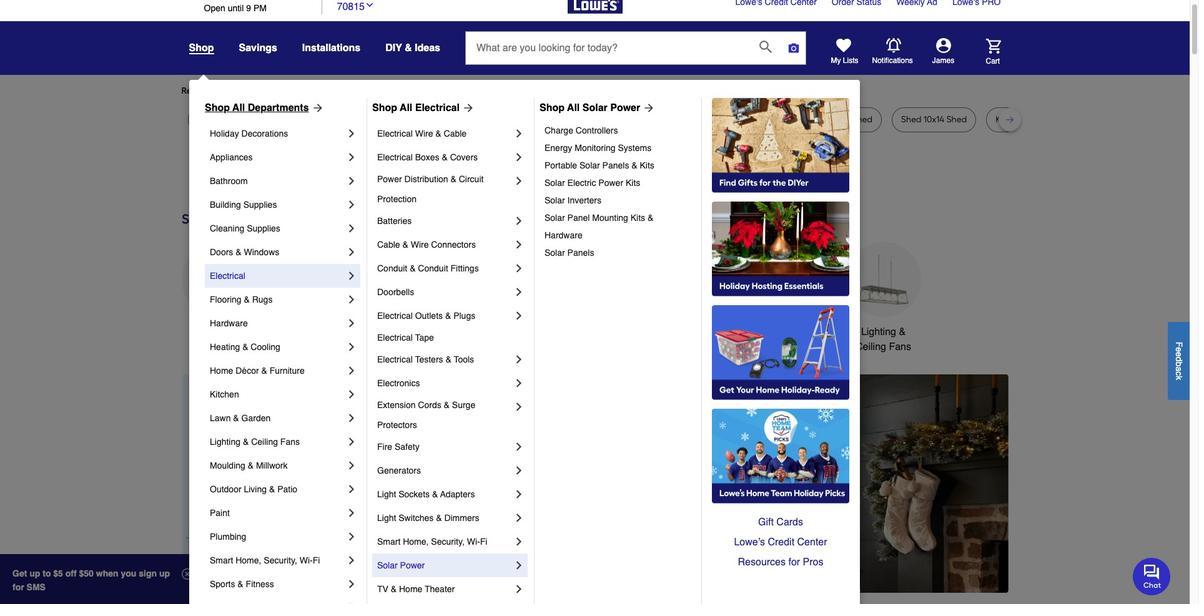 Task type: locate. For each thing, give the bounding box(es) containing it.
lighting & ceiling fans
[[856, 327, 912, 353], [210, 437, 300, 447]]

all for departments
[[233, 102, 245, 114]]

shop 25 days of deals by category image
[[182, 209, 1009, 230]]

0 horizontal spatial lighting
[[210, 437, 241, 447]]

solar for panel
[[545, 213, 565, 223]]

0 vertical spatial ceiling
[[856, 342, 887, 353]]

1 horizontal spatial ceiling
[[856, 342, 887, 353]]

electrical inside 'link'
[[210, 271, 245, 281]]

1 horizontal spatial all
[[400, 102, 413, 114]]

electrical
[[415, 102, 460, 114], [377, 129, 413, 139], [377, 152, 413, 162], [210, 271, 245, 281], [377, 311, 413, 321], [377, 333, 413, 343], [377, 355, 413, 365]]

peel
[[277, 114, 294, 125]]

chevron right image for extension cords & surge protectors
[[513, 401, 525, 414]]

electrical tape link
[[377, 328, 525, 348]]

hardware up solar panels
[[545, 231, 583, 241]]

arrow right image down more
[[309, 102, 324, 114]]

fi up the 'sports & fitness' link
[[313, 556, 320, 566]]

fire safety link
[[377, 435, 513, 459]]

shop inside "shop all departments" link
[[205, 102, 230, 114]]

you
[[121, 569, 136, 579]]

flooring & rugs link
[[210, 288, 346, 312]]

1 arrow right image from the left
[[309, 102, 324, 114]]

1 vertical spatial bathroom
[[672, 327, 716, 338]]

fans
[[889, 342, 912, 353], [280, 437, 300, 447]]

solar inside solar panel mounting kits & hardware
[[545, 213, 565, 223]]

recommended searches for you
[[182, 86, 310, 96]]

solar up quikrete
[[583, 102, 608, 114]]

lighting inside lighting & ceiling fans
[[862, 327, 897, 338]]

decorations down christmas
[[382, 342, 436, 353]]

1 horizontal spatial shop
[[372, 102, 397, 114]]

2 e from the top
[[1175, 352, 1185, 357]]

solar up tv
[[377, 561, 398, 571]]

power up quikrete
[[611, 102, 641, 114]]

to
[[43, 569, 51, 579]]

smart home, security, wi-fi for smart home, security, wi-fi link to the right
[[377, 537, 488, 547]]

conduit down cable & wire connectors
[[418, 264, 448, 274]]

solar inside shop all solar power link
[[583, 102, 608, 114]]

1 vertical spatial supplies
[[247, 224, 280, 234]]

1 vertical spatial wire
[[411, 240, 429, 250]]

arrow right image inside shop all solar power link
[[641, 102, 656, 114]]

up right sign
[[159, 569, 170, 579]]

chat invite button image
[[1133, 558, 1172, 596]]

2 vertical spatial kits
[[631, 213, 645, 223]]

e up the d
[[1175, 347, 1185, 352]]

electrical for electrical tape
[[377, 333, 413, 343]]

smart home
[[761, 327, 817, 338]]

electrical inside 'link'
[[377, 311, 413, 321]]

heating & cooling
[[210, 342, 280, 352]]

more suggestions for you
[[320, 86, 421, 96]]

protection
[[377, 194, 417, 204]]

1 vertical spatial hardware
[[210, 319, 248, 329]]

peel stick wallpaper
[[277, 114, 358, 125]]

you
[[295, 86, 310, 96], [406, 86, 421, 96]]

electrical up 'flooring' at the left of the page
[[210, 271, 245, 281]]

off
[[65, 569, 77, 579]]

e
[[1175, 347, 1185, 352], [1175, 352, 1185, 357]]

solar left inverters
[[545, 196, 565, 206]]

1 vertical spatial home
[[210, 366, 233, 376]]

$5
[[53, 569, 63, 579]]

shop for shop all electrical
[[372, 102, 397, 114]]

portable solar panels & kits
[[545, 161, 655, 171]]

kits inside solar panel mounting kits & hardware
[[631, 213, 645, 223]]

supplies for cleaning supplies
[[247, 224, 280, 234]]

1 horizontal spatial conduit
[[418, 264, 448, 274]]

arrow right image
[[641, 102, 656, 114], [986, 484, 998, 497]]

wire inside "electrical wire & cable" link
[[415, 129, 433, 139]]

2 horizontal spatial smart
[[761, 327, 787, 338]]

electrical up christmas
[[377, 311, 413, 321]]

0 horizontal spatial ceiling
[[251, 437, 278, 447]]

all up mower
[[233, 102, 245, 114]]

moulding & millwork link
[[210, 454, 346, 478]]

home,
[[403, 537, 429, 547], [236, 556, 261, 566]]

0 vertical spatial decorations
[[242, 129, 288, 139]]

0 horizontal spatial security,
[[264, 556, 297, 566]]

1 horizontal spatial lighting
[[862, 327, 897, 338]]

installations
[[302, 42, 361, 54]]

chevron right image for moulding & millwork
[[346, 460, 358, 472]]

1 horizontal spatial smart home, security, wi-fi
[[377, 537, 488, 547]]

solar electric power kits link
[[545, 174, 693, 192]]

hardware inside solar panel mounting kits & hardware
[[545, 231, 583, 241]]

shed right storage on the right of the page
[[853, 114, 873, 125]]

smart home, security, wi-fi down 'light switches & dimmers'
[[377, 537, 488, 547]]

solar for panels
[[545, 248, 565, 258]]

chevron down image
[[365, 0, 375, 10]]

home inside smart home button
[[790, 327, 817, 338]]

0 vertical spatial hardware
[[545, 231, 583, 241]]

1 horizontal spatial arrow right image
[[460, 102, 475, 114]]

50 percent off all artificial christmas trees, holiday lights and more. image
[[403, 375, 1009, 593]]

for down get
[[12, 583, 24, 593]]

chevron right image for home décor & furniture
[[346, 365, 358, 377]]

1 vertical spatial light
[[377, 514, 396, 524]]

solar inside the "solar power" link
[[377, 561, 398, 571]]

chevron right image for fire safety
[[513, 441, 525, 454]]

0 vertical spatial home
[[790, 327, 817, 338]]

3 all from the left
[[567, 102, 580, 114]]

1 you from the left
[[295, 86, 310, 96]]

shop all electrical
[[372, 102, 460, 114]]

0 vertical spatial cable
[[444, 129, 467, 139]]

solar
[[583, 102, 608, 114], [580, 161, 600, 171], [545, 178, 565, 188], [545, 196, 565, 206], [545, 213, 565, 223], [545, 248, 565, 258], [377, 561, 398, 571]]

1 vertical spatial smart
[[377, 537, 401, 547]]

lawn
[[197, 114, 219, 125]]

cleaning supplies link
[[210, 217, 346, 241]]

1 horizontal spatial fans
[[889, 342, 912, 353]]

conduit up doorbells
[[377, 264, 408, 274]]

wallpaper
[[316, 114, 358, 125]]

0 vertical spatial lighting
[[862, 327, 897, 338]]

e up b on the right bottom of the page
[[1175, 352, 1185, 357]]

solar down portable
[[545, 178, 565, 188]]

0 horizontal spatial conduit
[[377, 264, 408, 274]]

outlets
[[415, 311, 443, 321]]

chevron right image
[[346, 127, 358, 140], [513, 127, 525, 140], [513, 175, 525, 187], [346, 199, 358, 211], [513, 215, 525, 227], [513, 286, 525, 299], [346, 294, 358, 306], [346, 317, 358, 330], [513, 354, 525, 366], [346, 365, 358, 377], [513, 401, 525, 414], [346, 436, 358, 449], [346, 460, 358, 472], [513, 465, 525, 477], [346, 484, 358, 496], [346, 507, 358, 520], [513, 536, 525, 549], [513, 560, 525, 572], [346, 579, 358, 591]]

installations button
[[302, 37, 361, 59]]

home, for left smart home, security, wi-fi link
[[236, 556, 261, 566]]

distribution
[[405, 174, 448, 184]]

0 vertical spatial light
[[377, 490, 396, 500]]

arrow right image inside "shop all departments" link
[[309, 102, 324, 114]]

testers
[[415, 355, 443, 365]]

outdoor living & patio link
[[210, 478, 346, 502]]

gift cards
[[759, 517, 803, 529]]

1 all from the left
[[233, 102, 245, 114]]

electrical wire & cable
[[377, 129, 467, 139]]

kitchen faucets button
[[466, 242, 541, 340]]

1 horizontal spatial cable
[[444, 129, 467, 139]]

3 shop from the left
[[540, 102, 565, 114]]

chevron right image for sports & fitness
[[346, 579, 358, 591]]

shed right 10x14
[[947, 114, 967, 125]]

all up door interior
[[400, 102, 413, 114]]

0 vertical spatial supplies
[[243, 200, 277, 210]]

0 vertical spatial kits
[[640, 161, 655, 171]]

doorbells
[[377, 287, 414, 297]]

all up the charge controllers
[[567, 102, 580, 114]]

security, up the 'sports & fitness' link
[[264, 556, 297, 566]]

2 horizontal spatial all
[[567, 102, 580, 114]]

chevron right image for electronics
[[513, 377, 525, 390]]

shop inside shop all electrical link
[[372, 102, 397, 114]]

kits down "solar inverters" link
[[631, 213, 645, 223]]

1 vertical spatial lighting
[[210, 437, 241, 447]]

electrical left the boxes
[[377, 152, 413, 162]]

for left pros
[[789, 557, 800, 569]]

chevron right image for power distribution & circuit protection
[[513, 175, 525, 187]]

0 horizontal spatial you
[[295, 86, 310, 96]]

electrical left tape
[[377, 333, 413, 343]]

bathroom
[[210, 176, 248, 186], [672, 327, 716, 338]]

0 vertical spatial bathroom
[[210, 176, 248, 186]]

arrow right image up "electrical wire & cable" link
[[460, 102, 475, 114]]

up left to
[[30, 569, 40, 579]]

home, down 'switches'
[[403, 537, 429, 547]]

paint link
[[210, 502, 346, 525]]

0 horizontal spatial all
[[233, 102, 245, 114]]

2 up from the left
[[159, 569, 170, 579]]

outdoor
[[757, 114, 790, 125]]

0 vertical spatial panels
[[603, 161, 629, 171]]

solar inside portable solar panels & kits link
[[580, 161, 600, 171]]

0 horizontal spatial decorations
[[242, 129, 288, 139]]

appliances down holiday
[[210, 152, 253, 162]]

smart home, security, wi-fi link down 'light switches & dimmers'
[[377, 530, 513, 554]]

shop for shop all solar power
[[540, 102, 565, 114]]

smart home, security, wi-fi link up fitness at the left bottom of page
[[210, 549, 346, 573]]

light switches & dimmers link
[[377, 507, 513, 530]]

chevron right image for electrical boxes & covers
[[513, 151, 525, 164]]

1 horizontal spatial home,
[[403, 537, 429, 547]]

wi-
[[467, 537, 480, 547], [300, 556, 313, 566]]

home, up sports & fitness
[[236, 556, 261, 566]]

kits for solar electric power kits
[[626, 178, 641, 188]]

lowe's credit center link
[[712, 533, 850, 553]]

0 vertical spatial appliances
[[210, 152, 253, 162]]

kits down systems
[[640, 161, 655, 171]]

1 horizontal spatial bathroom
[[672, 327, 716, 338]]

solar left panel
[[545, 213, 565, 223]]

2 light from the top
[[377, 514, 396, 524]]

more suggestions for you link
[[320, 85, 431, 97]]

1 vertical spatial home,
[[236, 556, 261, 566]]

1 vertical spatial lighting & ceiling fans
[[210, 437, 300, 447]]

camera image
[[788, 42, 800, 54]]

0 horizontal spatial wi-
[[300, 556, 313, 566]]

fittings
[[451, 264, 479, 274]]

kitchen down plugs
[[468, 327, 501, 338]]

0 horizontal spatial smart home, security, wi-fi
[[210, 556, 320, 566]]

1 horizontal spatial smart
[[377, 537, 401, 547]]

light down generators
[[377, 490, 396, 500]]

sign
[[139, 569, 157, 579]]

shop for shop all departments
[[205, 102, 230, 114]]

decorations inside 'button'
[[382, 342, 436, 353]]

smart home, security, wi-fi up fitness at the left bottom of page
[[210, 556, 320, 566]]

supplies up windows
[[247, 224, 280, 234]]

arrow right image inside shop all electrical link
[[460, 102, 475, 114]]

1 horizontal spatial home
[[399, 585, 423, 595]]

1 horizontal spatial smart home, security, wi-fi link
[[377, 530, 513, 554]]

wi- for smart home, security, wi-fi's chevron right icon
[[467, 537, 480, 547]]

chevron right image for lawn & garden
[[346, 412, 358, 425]]

1 horizontal spatial hardware
[[545, 231, 583, 241]]

solar inside "solar inverters" link
[[545, 196, 565, 206]]

arrow left image
[[414, 484, 426, 497]]

kitchen inside button
[[468, 327, 501, 338]]

solar up the solar electric power kits on the top of the page
[[580, 161, 600, 171]]

chevron right image for outdoor living & patio
[[346, 484, 358, 496]]

panels up solar electric power kits link
[[603, 161, 629, 171]]

diy
[[386, 42, 402, 54]]

kitchen for kitchen faucets
[[468, 327, 501, 338]]

power distribution & circuit protection
[[377, 174, 486, 204]]

0 horizontal spatial arrow right image
[[309, 102, 324, 114]]

moulding & millwork
[[210, 461, 288, 471]]

1 horizontal spatial kitchen
[[468, 327, 501, 338]]

1 shop from the left
[[205, 102, 230, 114]]

0 horizontal spatial fi
[[313, 556, 320, 566]]

mower
[[221, 114, 248, 125]]

f e e d b a c k
[[1175, 342, 1185, 380]]

1 vertical spatial ceiling
[[251, 437, 278, 447]]

chevron right image for bathroom
[[346, 175, 358, 187]]

chevron right image for plumbing
[[346, 531, 358, 544]]

all for electrical
[[400, 102, 413, 114]]

1 horizontal spatial security,
[[431, 537, 465, 547]]

3 shed from the left
[[902, 114, 922, 125]]

0 horizontal spatial up
[[30, 569, 40, 579]]

2 vertical spatial home
[[399, 585, 423, 595]]

solar down shop 25 days of deals by category image at the top of the page
[[545, 248, 565, 258]]

0 horizontal spatial lighting & ceiling fans
[[210, 437, 300, 447]]

savings
[[239, 42, 277, 54]]

chevron right image for paint
[[346, 507, 358, 520]]

appliances up heating
[[195, 327, 243, 338]]

furniture
[[270, 366, 305, 376]]

light switches & dimmers
[[377, 514, 479, 524]]

open
[[204, 3, 225, 13]]

decorations down the peel
[[242, 129, 288, 139]]

home décor & furniture
[[210, 366, 305, 376]]

décor
[[236, 366, 259, 376]]

hardware down 'flooring' at the left of the page
[[210, 319, 248, 329]]

1 horizontal spatial lighting & ceiling fans
[[856, 327, 912, 353]]

2 all from the left
[[400, 102, 413, 114]]

shop all departments
[[205, 102, 309, 114]]

0 vertical spatial wi-
[[467, 537, 480, 547]]

shop all solar power
[[540, 102, 641, 114]]

chevron right image for tv & home theater
[[513, 584, 525, 596]]

electrical for electrical outlets & plugs
[[377, 311, 413, 321]]

my
[[831, 56, 841, 65]]

cable inside "electrical wire & cable" link
[[444, 129, 467, 139]]

shop all electrical link
[[372, 101, 475, 116]]

all
[[233, 102, 245, 114], [400, 102, 413, 114], [567, 102, 580, 114]]

0 vertical spatial fi
[[480, 537, 488, 547]]

home inside the tv & home theater link
[[399, 585, 423, 595]]

solar for inverters
[[545, 196, 565, 206]]

power inside power distribution & circuit protection
[[377, 174, 402, 184]]

electrical inside "link"
[[377, 333, 413, 343]]

power up protection
[[377, 174, 402, 184]]

2 shed from the left
[[853, 114, 873, 125]]

electrical down door
[[377, 129, 413, 139]]

1 horizontal spatial you
[[406, 86, 421, 96]]

1 vertical spatial fi
[[313, 556, 320, 566]]

0 vertical spatial home,
[[403, 537, 429, 547]]

0 horizontal spatial kitchen
[[210, 390, 239, 400]]

0 horizontal spatial smart
[[210, 556, 233, 566]]

1 horizontal spatial arrow right image
[[986, 484, 998, 497]]

wi- up the 'sports & fitness' link
[[300, 556, 313, 566]]

2 shop from the left
[[372, 102, 397, 114]]

holiday hosting essentials. image
[[712, 202, 850, 297]]

extension cords & surge protectors
[[377, 400, 478, 430]]

1 shed from the left
[[734, 114, 755, 125]]

chevron right image for heating & cooling
[[346, 341, 358, 354]]

1 vertical spatial decorations
[[382, 342, 436, 353]]

1 horizontal spatial decorations
[[382, 342, 436, 353]]

& inside extension cords & surge protectors
[[444, 400, 450, 410]]

1 vertical spatial appliances
[[195, 327, 243, 338]]

0 vertical spatial wire
[[415, 129, 433, 139]]

home inside home décor & furniture link
[[210, 366, 233, 376]]

light sockets & adapters
[[377, 490, 475, 500]]

solar power
[[377, 561, 425, 571]]

kitchen up "lawn"
[[210, 390, 239, 400]]

chevron right image for generators
[[513, 465, 525, 477]]

decorations for christmas
[[382, 342, 436, 353]]

you up shop all electrical
[[406, 86, 421, 96]]

2 arrow right image from the left
[[460, 102, 475, 114]]

quikrete
[[591, 114, 624, 125]]

1 horizontal spatial up
[[159, 569, 170, 579]]

chevron right image for smart home, security, wi-fi
[[346, 555, 358, 567]]

1 up from the left
[[30, 569, 40, 579]]

you left more
[[295, 86, 310, 96]]

1 horizontal spatial wi-
[[467, 537, 480, 547]]

bathroom inside button
[[672, 327, 716, 338]]

chevron right image
[[346, 151, 358, 164], [513, 151, 525, 164], [346, 175, 358, 187], [346, 222, 358, 235], [513, 239, 525, 251], [346, 246, 358, 259], [513, 262, 525, 275], [346, 270, 358, 282], [513, 310, 525, 322], [346, 341, 358, 354], [513, 377, 525, 390], [346, 389, 358, 401], [346, 412, 358, 425], [513, 441, 525, 454], [513, 489, 525, 501], [513, 512, 525, 525], [346, 531, 358, 544], [346, 555, 358, 567], [513, 584, 525, 596], [346, 602, 358, 605]]

refrigerator
[[465, 114, 512, 125]]

christmas
[[386, 327, 431, 338]]

shed left outdoor
[[734, 114, 755, 125]]

1 vertical spatial security,
[[264, 556, 297, 566]]

0 vertical spatial kitchen
[[468, 327, 501, 338]]

smart home, security, wi-fi link
[[377, 530, 513, 554], [210, 549, 346, 573]]

0 horizontal spatial panels
[[568, 248, 594, 258]]

arrow right image for shop all departments
[[309, 102, 324, 114]]

chevron right image for batteries
[[513, 215, 525, 227]]

0 vertical spatial smart home, security, wi-fi
[[377, 537, 488, 547]]

chevron right image for flooring & rugs
[[346, 294, 358, 306]]

shop inside shop all solar power link
[[540, 102, 565, 114]]

appliances button
[[182, 242, 256, 340]]

0 vertical spatial smart
[[761, 327, 787, 338]]

panels down solar panel mounting kits & hardware
[[568, 248, 594, 258]]

1 vertical spatial arrow right image
[[986, 484, 998, 497]]

1 vertical spatial kitchen
[[210, 390, 239, 400]]

light left 'switches'
[[377, 514, 396, 524]]

1 vertical spatial smart home, security, wi-fi
[[210, 556, 320, 566]]

None search field
[[465, 31, 807, 76]]

0 vertical spatial fans
[[889, 342, 912, 353]]

inverters
[[568, 196, 602, 206]]

fi down light switches & dimmers link on the left of the page
[[480, 537, 488, 547]]

boxes
[[415, 152, 440, 162]]

fi for smart home, security, wi-fi's chevron right icon
[[480, 537, 488, 547]]

security, down light switches & dimmers link on the left of the page
[[431, 537, 465, 547]]

wire down interior
[[415, 129, 433, 139]]

shop up lawn mower on the top
[[205, 102, 230, 114]]

supplies up the cleaning supplies
[[243, 200, 277, 210]]

0 horizontal spatial cable
[[377, 240, 400, 250]]

0 horizontal spatial arrow right image
[[641, 102, 656, 114]]

1 e from the top
[[1175, 347, 1185, 352]]

Search Query text field
[[466, 32, 750, 64]]

shop up toilet
[[540, 102, 565, 114]]

2 vertical spatial smart
[[210, 556, 233, 566]]

cable down "batteries"
[[377, 240, 400, 250]]

& inside power distribution & circuit protection
[[451, 174, 457, 184]]

kobalt
[[996, 114, 1022, 125]]

cable up covers at the top of page
[[444, 129, 467, 139]]

shop up door
[[372, 102, 397, 114]]

1 vertical spatial wi-
[[300, 556, 313, 566]]

tv & home theater link
[[377, 578, 513, 602]]

electrical up 'electronics'
[[377, 355, 413, 365]]

solar inside solar panels link
[[545, 248, 565, 258]]

0 vertical spatial security,
[[431, 537, 465, 547]]

up
[[30, 569, 40, 579], [159, 569, 170, 579]]

0 horizontal spatial home,
[[236, 556, 261, 566]]

shed left 10x14
[[902, 114, 922, 125]]

scroll to item #3 element
[[702, 570, 735, 577]]

cable
[[444, 129, 467, 139], [377, 240, 400, 250]]

light for light sockets & adapters
[[377, 490, 396, 500]]

wi- down dimmers
[[467, 537, 480, 547]]

1 light from the top
[[377, 490, 396, 500]]

1 vertical spatial fans
[[280, 437, 300, 447]]

2 you from the left
[[406, 86, 421, 96]]

lowe's home improvement notification center image
[[886, 38, 901, 53]]

2 horizontal spatial shop
[[540, 102, 565, 114]]

1 horizontal spatial fi
[[480, 537, 488, 547]]

solar inside solar electric power kits link
[[545, 178, 565, 188]]

arrow right image
[[309, 102, 324, 114], [460, 102, 475, 114]]

0 horizontal spatial shop
[[205, 102, 230, 114]]

1 vertical spatial cable
[[377, 240, 400, 250]]

doors & windows
[[210, 247, 279, 257]]

cleaning supplies
[[210, 224, 280, 234]]

0 horizontal spatial home
[[210, 366, 233, 376]]

smart for chevron right image corresponding to smart home, security, wi-fi
[[210, 556, 233, 566]]

lowe's
[[734, 537, 765, 549]]

appliances inside button
[[195, 327, 243, 338]]

protectors
[[377, 420, 417, 430]]

wire up conduit & conduit fittings
[[411, 240, 429, 250]]

k
[[1175, 376, 1185, 380]]

1 vertical spatial kits
[[626, 178, 641, 188]]

extension cords & surge protectors link
[[377, 396, 513, 435]]

kits up "solar inverters" link
[[626, 178, 641, 188]]

resources
[[738, 557, 786, 569]]

shed for shed
[[853, 114, 873, 125]]



Task type: describe. For each thing, give the bounding box(es) containing it.
chevron right image for electrical outlets & plugs
[[513, 310, 525, 322]]

0 horizontal spatial bathroom
[[210, 176, 248, 186]]

cable inside the cable & wire connectors link
[[377, 240, 400, 250]]

controllers
[[576, 126, 618, 136]]

solar for electric
[[545, 178, 565, 188]]

circuit
[[459, 174, 484, 184]]

windows
[[244, 247, 279, 257]]

find gifts for the diyer. image
[[712, 98, 850, 193]]

chevron right image for electrical testers & tools
[[513, 354, 525, 366]]

you for recommended searches for you
[[295, 86, 310, 96]]

decorations for holiday
[[242, 129, 288, 139]]

0 horizontal spatial hardware
[[210, 319, 248, 329]]

recommended searches for you heading
[[182, 85, 1009, 97]]

cart
[[986, 57, 1000, 65]]

recommended
[[182, 86, 242, 96]]

smart inside smart home button
[[761, 327, 787, 338]]

lowe's credit center
[[734, 537, 828, 549]]

patio
[[278, 485, 297, 495]]

shed for shed outdoor storage
[[734, 114, 755, 125]]

wire inside the cable & wire connectors link
[[411, 240, 429, 250]]

2 conduit from the left
[[418, 264, 448, 274]]

monitoring
[[575, 143, 616, 153]]

sockets
[[399, 490, 430, 500]]

25 days of deals. don't miss deals every day. same-day delivery on in-stock orders placed by 2 p m. image
[[182, 375, 383, 594]]

savings button
[[239, 37, 277, 59]]

paint
[[210, 509, 230, 519]]

1 vertical spatial panels
[[568, 248, 594, 258]]

chevron right image for smart home, security, wi-fi
[[513, 536, 525, 549]]

chevron right image for cable & wire connectors
[[513, 239, 525, 251]]

extension
[[377, 400, 416, 410]]

1 conduit from the left
[[377, 264, 408, 274]]

fire safety
[[377, 442, 420, 452]]

0 horizontal spatial smart home, security, wi-fi link
[[210, 549, 346, 573]]

smart for smart home, security, wi-fi's chevron right icon
[[377, 537, 401, 547]]

electrical up interior
[[415, 102, 460, 114]]

1 horizontal spatial panels
[[603, 161, 629, 171]]

for inside get up to $5 off $50 when you sign up for sms
[[12, 583, 24, 593]]

kitchen link
[[210, 383, 346, 407]]

electrical testers & tools link
[[377, 348, 513, 372]]

shed 10x14 shed
[[902, 114, 967, 125]]

chevron right image for hardware
[[346, 317, 358, 330]]

kitchen for kitchen
[[210, 390, 239, 400]]

chevron right image for light switches & dimmers
[[513, 512, 525, 525]]

& inside 'link'
[[445, 311, 451, 321]]

supplies for building supplies
[[243, 200, 277, 210]]

0 horizontal spatial fans
[[280, 437, 300, 447]]

plumbing link
[[210, 525, 346, 549]]

more
[[320, 86, 340, 96]]

portable
[[545, 161, 577, 171]]

conduit & conduit fittings
[[377, 264, 479, 274]]

solar for power
[[377, 561, 398, 571]]

for up shop all electrical
[[393, 86, 404, 96]]

power up "solar inverters" link
[[599, 178, 624, 188]]

d
[[1175, 357, 1185, 362]]

james button
[[914, 38, 974, 66]]

all for solar
[[567, 102, 580, 114]]

fi for chevron right image corresponding to smart home, security, wi-fi
[[313, 556, 320, 566]]

chevron right image for lighting & ceiling fans
[[346, 436, 358, 449]]

chevron right image for electrical
[[346, 270, 358, 282]]

millwork
[[256, 461, 288, 471]]

for up the departments
[[282, 86, 293, 96]]

lists
[[843, 56, 859, 65]]

pm
[[254, 3, 267, 13]]

get your home holiday-ready. image
[[712, 306, 850, 400]]

security, for chevron right image corresponding to smart home, security, wi-fi
[[264, 556, 297, 566]]

scroll to item #2 image
[[672, 571, 702, 576]]

hardie board
[[653, 114, 706, 125]]

solar inverters
[[545, 196, 602, 206]]

when
[[96, 569, 118, 579]]

chevron right image for conduit & conduit fittings
[[513, 262, 525, 275]]

10x14
[[924, 114, 945, 125]]

electrical tape
[[377, 333, 434, 343]]

kits for solar panel mounting kits & hardware
[[631, 213, 645, 223]]

cooling
[[251, 342, 280, 352]]

electric
[[568, 178, 596, 188]]

shed for shed 10x14 shed
[[902, 114, 922, 125]]

electronics link
[[377, 372, 513, 396]]

4 shed from the left
[[947, 114, 967, 125]]

storage
[[792, 114, 824, 125]]

ceiling inside lighting & ceiling fans
[[856, 342, 887, 353]]

chevron right image for cleaning supplies
[[346, 222, 358, 235]]

electrical for electrical testers & tools
[[377, 355, 413, 365]]

solar inverters link
[[545, 192, 693, 209]]

a
[[1175, 367, 1185, 372]]

center
[[798, 537, 828, 549]]

batteries
[[377, 216, 412, 226]]

flooring
[[210, 295, 242, 305]]

lighting & ceiling fans inside button
[[856, 327, 912, 353]]

rugs
[[252, 295, 273, 305]]

doors
[[210, 247, 233, 257]]

until
[[228, 3, 244, 13]]

chevron right image for light sockets & adapters
[[513, 489, 525, 501]]

chevron right image for kitchen
[[346, 389, 358, 401]]

light for light switches & dimmers
[[377, 514, 396, 524]]

gift cards link
[[712, 513, 850, 533]]

electrical boxes & covers link
[[377, 146, 513, 169]]

lowe's home improvement cart image
[[986, 38, 1001, 53]]

you for more suggestions for you
[[406, 86, 421, 96]]

chevron right image for doors & windows
[[346, 246, 358, 259]]

get up to $5 off $50 when you sign up for sms
[[12, 569, 170, 593]]

lawn mower
[[197, 114, 248, 125]]

my lists
[[831, 56, 859, 65]]

bathroom button
[[656, 242, 731, 340]]

conduit & conduit fittings link
[[377, 257, 513, 281]]

& inside solar panel mounting kits & hardware
[[648, 213, 654, 223]]

sms
[[27, 583, 46, 593]]

portable solar panels & kits link
[[545, 157, 693, 174]]

ceiling inside the lighting & ceiling fans link
[[251, 437, 278, 447]]

james
[[933, 56, 955, 65]]

sports & fitness link
[[210, 573, 346, 597]]

chevron right image for holiday decorations
[[346, 127, 358, 140]]

chevron right image for building supplies
[[346, 199, 358, 211]]

fans inside lighting & ceiling fans
[[889, 342, 912, 353]]

f
[[1175, 342, 1185, 347]]

lowe's wishes you and your family a happy hanukkah. image
[[182, 165, 1009, 196]]

mounting
[[592, 213, 628, 223]]

chevron right image for electrical wire & cable
[[513, 127, 525, 140]]

diy & ideas button
[[386, 37, 440, 59]]

lawn
[[210, 414, 231, 424]]

kitchen faucets
[[468, 327, 540, 338]]

cable & wire connectors link
[[377, 233, 513, 257]]

lowe's home team holiday picks. image
[[712, 409, 850, 504]]

charge
[[545, 126, 574, 136]]

for inside 'link'
[[789, 557, 800, 569]]

batteries link
[[377, 209, 513, 233]]

chevron right image for doorbells
[[513, 286, 525, 299]]

lowe's home improvement logo image
[[568, 0, 623, 28]]

energy monitoring systems link
[[545, 139, 693, 157]]

get
[[12, 569, 27, 579]]

moulding
[[210, 461, 245, 471]]

wi- for chevron right image corresponding to smart home, security, wi-fi
[[300, 556, 313, 566]]

solar electric power kits
[[545, 178, 641, 188]]

searches
[[244, 86, 280, 96]]

electrical for electrical wire & cable
[[377, 129, 413, 139]]

9
[[246, 3, 251, 13]]

flooring & rugs
[[210, 295, 273, 305]]

living
[[244, 485, 267, 495]]

c
[[1175, 372, 1185, 376]]

chevron right image for solar power
[[513, 560, 525, 572]]

search image
[[760, 40, 772, 53]]

shop
[[189, 42, 214, 54]]

lowe's home improvement lists image
[[836, 38, 851, 53]]

chevron right image for appliances
[[346, 151, 358, 164]]

arrow right image for shop all electrical
[[460, 102, 475, 114]]

b
[[1175, 362, 1185, 367]]

security, for smart home, security, wi-fi's chevron right icon
[[431, 537, 465, 547]]

fitness
[[246, 580, 274, 590]]

smart home, security, wi-fi for left smart home, security, wi-fi link
[[210, 556, 320, 566]]

electrical for electrical boxes & covers
[[377, 152, 413, 162]]

doorbells link
[[377, 281, 513, 304]]

electrical testers & tools
[[377, 355, 474, 365]]

christmas decorations button
[[371, 242, 446, 355]]

shop all solar power link
[[540, 101, 656, 116]]

holiday decorations link
[[210, 122, 346, 146]]

power up tv & home theater
[[400, 561, 425, 571]]

diy & ideas
[[386, 42, 440, 54]]

electronics
[[377, 379, 420, 389]]

home, for smart home, security, wi-fi link to the right
[[403, 537, 429, 547]]

door
[[387, 114, 406, 125]]

$50
[[79, 569, 94, 579]]



Task type: vqa. For each thing, say whether or not it's contained in the screenshot.
"Door Mats" link
no



